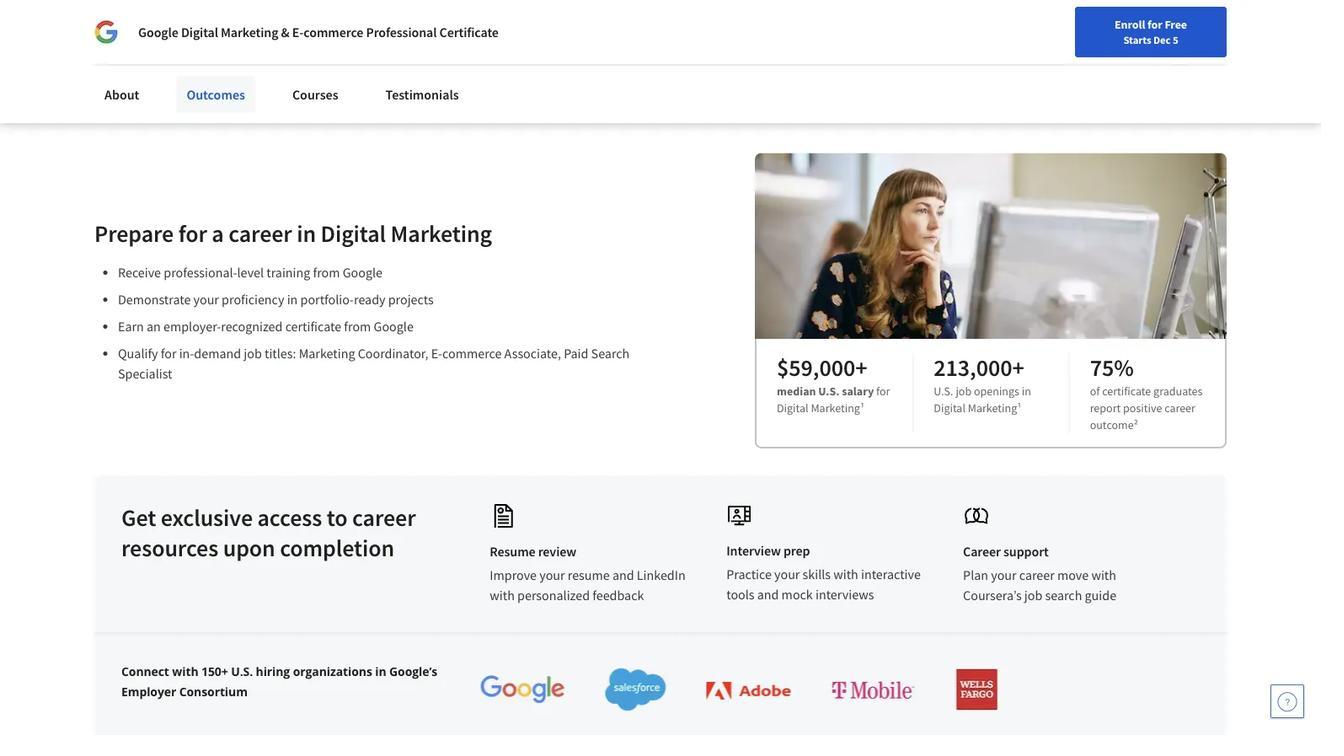 Task type: locate. For each thing, give the bounding box(es) containing it.
213,000
[[934, 353, 1013, 383]]

u.s. down '213,000'
[[934, 384, 954, 399]]

1 vertical spatial certificate
[[1103, 384, 1152, 399]]

employer
[[121, 684, 176, 700]]

0 vertical spatial in-
[[122, 4, 149, 34]]

marketing down openings on the right bottom of the page
[[968, 401, 1018, 416]]

5
[[1173, 33, 1179, 46]]

consortium
[[179, 684, 248, 700]]

1 horizontal spatial ¹
[[1018, 401, 1022, 416]]

u.s.
[[819, 384, 840, 399], [934, 384, 954, 399], [231, 663, 253, 679]]

english
[[998, 53, 1040, 70]]

search
[[1046, 587, 1083, 604]]

certificate down portfolio-
[[285, 318, 342, 335]]

in- down employer-
[[179, 345, 194, 362]]

213,000 + u.s. job openings in digital marketing
[[934, 353, 1032, 416]]

certificate up positive
[[1103, 384, 1152, 399]]

u.s. down "$59,000"
[[819, 384, 840, 399]]

e- right "coordinator,"
[[431, 345, 443, 362]]

¹ down openings on the right bottom of the page
[[1018, 401, 1022, 416]]

career down 'support'
[[1020, 567, 1055, 584]]

for inside for digital marketing
[[877, 384, 891, 399]]

$59,000 + median u.s. salary
[[777, 353, 874, 399]]

from up portfolio-
[[313, 264, 340, 281]]

for left a
[[178, 219, 207, 249]]

career down graduates
[[1165, 401, 1196, 416]]

skills down employees at left
[[237, 4, 288, 34]]

report
[[1091, 401, 1122, 416]]

digital
[[181, 24, 218, 40], [321, 219, 386, 249], [777, 401, 809, 416], [934, 401, 966, 416]]

1 vertical spatial in-
[[179, 345, 194, 362]]

1 vertical spatial demand
[[194, 345, 241, 362]]

career
[[229, 219, 292, 249], [1165, 401, 1196, 416], [352, 503, 416, 533], [1020, 567, 1055, 584]]

digital inside for digital marketing
[[777, 401, 809, 416]]

marketing inside "qualify for in-demand job titles: marketing coordinator, e-commerce associate, paid search specialist"
[[299, 345, 355, 362]]

coursera's
[[964, 587, 1022, 604]]

of
[[1091, 384, 1100, 399]]

2 horizontal spatial job
[[1025, 587, 1043, 604]]

1 horizontal spatial job
[[956, 384, 972, 399]]

with up interviews
[[834, 566, 859, 583]]

e-
[[292, 24, 304, 40], [431, 345, 443, 362]]

1 ¹ from the left
[[861, 401, 865, 416]]

your inside 'career support plan your career move with coursera's job search guide'
[[992, 567, 1017, 584]]

feedback
[[593, 587, 644, 604]]

for up dec
[[1148, 17, 1163, 32]]

marketing inside for digital marketing
[[811, 401, 861, 416]]

improve
[[490, 567, 537, 584]]

u.s. inside the $59,000 + median u.s. salary
[[819, 384, 840, 399]]

marketing right titles:
[[299, 345, 355, 362]]

qualify for in-demand job titles: marketing coordinator, e-commerce associate, paid search specialist
[[118, 345, 630, 382]]

prepare
[[94, 219, 174, 249]]

your for career support
[[992, 567, 1017, 584]]

with down improve
[[490, 587, 515, 604]]

1 vertical spatial commerce
[[443, 345, 502, 362]]

google up ready
[[343, 264, 383, 281]]

digital up about at the left top
[[181, 24, 218, 40]]

your
[[829, 53, 852, 68], [194, 291, 219, 308], [775, 566, 800, 583], [540, 567, 565, 584], [992, 567, 1017, 584]]

digital up ready
[[321, 219, 386, 249]]

your for interview prep
[[775, 566, 800, 583]]

learn more about coursera for business
[[122, 53, 356, 70]]

certificate
[[285, 318, 342, 335], [1103, 384, 1152, 399]]

google digital marketing & e-commerce professional certificate
[[138, 24, 499, 40]]

0 horizontal spatial and
[[613, 567, 634, 584]]

from down ready
[[344, 318, 371, 335]]

2 + from the left
[[1013, 353, 1025, 383]]

job down recognized on the top of page
[[244, 345, 262, 362]]

find
[[805, 53, 827, 68]]

your inside interview prep practice your skills with interactive tools and mock interviews
[[775, 566, 800, 583]]

resume
[[568, 567, 610, 584]]

2 horizontal spatial u.s.
[[934, 384, 954, 399]]

marketing up coursera
[[221, 24, 279, 40]]

resume review improve your resume and linkedin with personalized feedback
[[490, 543, 686, 604]]

commerce
[[304, 24, 364, 40], [443, 345, 502, 362]]

recognized
[[221, 318, 283, 335]]

job left search
[[1025, 587, 1043, 604]]

with left "150+" in the left bottom of the page
[[172, 663, 199, 679]]

e- right &
[[292, 24, 304, 40]]

digital down median
[[777, 401, 809, 416]]

for right salary
[[877, 384, 891, 399]]

0 horizontal spatial skills
[[237, 4, 288, 34]]

receive
[[118, 264, 161, 281]]

demonstrate
[[118, 291, 191, 308]]

with inside connect with 150+ u.s. hiring organizations in google's employer consortium
[[172, 663, 199, 679]]

0 vertical spatial skills
[[237, 4, 288, 34]]

guide
[[1085, 587, 1117, 604]]

2 ¹ from the left
[[1018, 401, 1022, 416]]

1 horizontal spatial certificate
[[1103, 384, 1152, 399]]

connect
[[121, 663, 169, 679]]

an
[[147, 318, 161, 335]]

1 horizontal spatial skills
[[803, 566, 831, 583]]

your for resume review
[[540, 567, 565, 584]]

and up feedback
[[613, 567, 634, 584]]

from
[[313, 264, 340, 281], [344, 318, 371, 335]]

about link
[[94, 76, 150, 113]]

in- inside "qualify for in-demand job titles: marketing coordinator, e-commerce associate, paid search specialist"
[[179, 345, 194, 362]]

google
[[138, 24, 179, 40], [343, 264, 383, 281], [374, 318, 414, 335]]

1 vertical spatial and
[[758, 586, 779, 603]]

+
[[856, 353, 868, 383], [1013, 353, 1025, 383]]

marketing down salary
[[811, 401, 861, 416]]

1 vertical spatial from
[[344, 318, 371, 335]]

job down '213,000'
[[956, 384, 972, 399]]

interviews
[[816, 586, 875, 603]]

1 horizontal spatial +
[[1013, 353, 1025, 383]]

1 + from the left
[[856, 353, 868, 383]]

demand down how
[[149, 4, 232, 34]]

None search field
[[240, 44, 611, 78]]

plan
[[964, 567, 989, 584]]

0 horizontal spatial job
[[244, 345, 262, 362]]

your up the personalized at the bottom of the page
[[540, 567, 565, 584]]

receive professional-level training from google
[[118, 264, 383, 281]]

outcome
[[1091, 418, 1134, 433]]

0 horizontal spatial certificate
[[285, 318, 342, 335]]

google up "coordinator,"
[[374, 318, 414, 335]]

skills
[[237, 4, 288, 34], [803, 566, 831, 583]]

commerce inside "qualify for in-demand job titles: marketing coordinator, e-commerce associate, paid search specialist"
[[443, 345, 502, 362]]

marketing up projects
[[391, 219, 492, 249]]

courses
[[292, 86, 339, 103]]

universities link
[[243, 0, 344, 34]]

1 horizontal spatial commerce
[[443, 345, 502, 362]]

commerce up business
[[304, 24, 364, 40]]

1 vertical spatial career
[[964, 543, 1002, 560]]

0 horizontal spatial commerce
[[304, 24, 364, 40]]

0 vertical spatial demand
[[149, 4, 232, 34]]

skills inside see how employees at top companies are mastering in-demand skills
[[237, 4, 288, 34]]

career right new at the top right of page
[[878, 53, 911, 68]]

for right qualify
[[161, 345, 177, 362]]

1 horizontal spatial and
[[758, 586, 779, 603]]

0 horizontal spatial in-
[[122, 4, 149, 34]]

salesforce partner logo image
[[606, 669, 667, 711]]

and
[[613, 567, 634, 584], [758, 586, 779, 603]]

1 vertical spatial skills
[[803, 566, 831, 583]]

in left google's in the bottom left of the page
[[375, 663, 387, 679]]

+ up salary
[[856, 353, 868, 383]]

get exclusive access to career resources upon completion
[[121, 503, 416, 563]]

0 vertical spatial career
[[878, 53, 911, 68]]

1 horizontal spatial career
[[964, 543, 1002, 560]]

commerce left associate,
[[443, 345, 502, 362]]

career right to
[[352, 503, 416, 533]]

0 vertical spatial from
[[313, 264, 340, 281]]

marketing
[[221, 24, 279, 40], [391, 219, 492, 249], [299, 345, 355, 362], [811, 401, 861, 416], [968, 401, 1018, 416]]

+ inside the $59,000 + median u.s. salary
[[856, 353, 868, 383]]

linkedin
[[637, 567, 686, 584]]

0 horizontal spatial ¹
[[861, 401, 865, 416]]

0 vertical spatial commerce
[[304, 24, 364, 40]]

and right tools
[[758, 586, 779, 603]]

about
[[105, 86, 139, 103]]

individuals
[[45, 8, 112, 25]]

your up coursera's
[[992, 567, 1017, 584]]

0 horizontal spatial from
[[313, 264, 340, 281]]

+ for 213,000
[[1013, 353, 1025, 383]]

in down training
[[287, 291, 298, 308]]

job inside 'career support plan your career move with coursera's job search guide'
[[1025, 587, 1043, 604]]

free
[[1165, 17, 1188, 32]]

1 vertical spatial e-
[[431, 345, 443, 362]]

certificate
[[440, 24, 499, 40]]

with
[[834, 566, 859, 583], [1092, 567, 1117, 584], [490, 587, 515, 604], [172, 663, 199, 679]]

with up 'guide'
[[1092, 567, 1117, 584]]

0 vertical spatial job
[[244, 345, 262, 362]]

your up mock
[[775, 566, 800, 583]]

google's
[[390, 663, 438, 679]]

in right openings on the right bottom of the page
[[1022, 384, 1032, 399]]

new
[[854, 53, 876, 68]]

job inside "qualify for in-demand job titles: marketing coordinator, e-commerce associate, paid search specialist"
[[244, 345, 262, 362]]

0 vertical spatial e-
[[292, 24, 304, 40]]

proficiency
[[222, 291, 285, 308]]

1 horizontal spatial in-
[[179, 345, 194, 362]]

google up "more"
[[138, 24, 179, 40]]

in- down see
[[122, 4, 149, 34]]

paid
[[564, 345, 589, 362]]

in
[[297, 219, 316, 249], [287, 291, 298, 308], [1022, 384, 1032, 399], [375, 663, 387, 679]]

demand down employer-
[[194, 345, 241, 362]]

job inside 213,000 + u.s. job openings in digital marketing
[[956, 384, 972, 399]]

+ inside 213,000 + u.s. job openings in digital marketing
[[1013, 353, 1025, 383]]

ready
[[354, 291, 386, 308]]

your inside resume review improve your resume and linkedin with personalized feedback
[[540, 567, 565, 584]]

0 horizontal spatial u.s.
[[231, 663, 253, 679]]

projects
[[388, 291, 434, 308]]

0 vertical spatial and
[[613, 567, 634, 584]]

0 horizontal spatial career
[[878, 53, 911, 68]]

2 vertical spatial job
[[1025, 587, 1043, 604]]

digital down '213,000'
[[934, 401, 966, 416]]

english button
[[968, 34, 1070, 89]]

universities
[[268, 8, 337, 25]]

¹
[[861, 401, 865, 416], [1018, 401, 1022, 416]]

with inside interview prep practice your skills with interactive tools and mock interviews
[[834, 566, 859, 583]]

career up plan
[[964, 543, 1002, 560]]

0 horizontal spatial +
[[856, 353, 868, 383]]

for inside "qualify for in-demand job titles: marketing coordinator, e-commerce associate, paid search specialist"
[[161, 345, 177, 362]]

1 horizontal spatial e-
[[431, 345, 443, 362]]

u.s. right "150+" in the left bottom of the page
[[231, 663, 253, 679]]

1 horizontal spatial u.s.
[[819, 384, 840, 399]]

starts
[[1124, 33, 1152, 46]]

career inside get exclusive access to career resources upon completion
[[352, 503, 416, 533]]

for inside enroll for free starts dec 5
[[1148, 17, 1163, 32]]

in inside connect with 150+ u.s. hiring organizations in google's employer consortium
[[375, 663, 387, 679]]

u.s. inside connect with 150+ u.s. hiring organizations in google's employer consortium
[[231, 663, 253, 679]]

+ up openings on the right bottom of the page
[[1013, 353, 1025, 383]]

training
[[267, 264, 311, 281]]

1 vertical spatial job
[[956, 384, 972, 399]]

¹ down salary
[[861, 401, 865, 416]]

0 vertical spatial certificate
[[285, 318, 342, 335]]

skills up mock
[[803, 566, 831, 583]]

¹ for $59,000
[[861, 401, 865, 416]]



Task type: vqa. For each thing, say whether or not it's contained in the screenshot.
the increase
no



Task type: describe. For each thing, give the bounding box(es) containing it.
with inside 'career support plan your career move with coursera's job search guide'
[[1092, 567, 1117, 584]]

practice
[[727, 566, 772, 583]]

certificate inside 75% of certificate graduates report positive career outcome
[[1103, 384, 1152, 399]]

career inside 'career support plan your career move with coursera's job search guide'
[[964, 543, 1002, 560]]

career inside 75% of certificate graduates report positive career outcome
[[1165, 401, 1196, 416]]

75% of certificate graduates report positive career outcome
[[1091, 353, 1203, 433]]

0 vertical spatial google
[[138, 24, 179, 40]]

google partner logo image
[[481, 676, 565, 704]]

demonstrate your proficiency in portfolio-ready projects
[[118, 291, 434, 308]]

u.s. for +
[[819, 384, 840, 399]]

prepare for a career in digital marketing
[[94, 219, 492, 249]]

0 horizontal spatial e-
[[292, 24, 304, 40]]

get
[[121, 503, 156, 533]]

u.s. for with
[[231, 663, 253, 679]]

demand inside "qualify for in-demand job titles: marketing coordinator, e-commerce associate, paid search specialist"
[[194, 345, 241, 362]]

learn more about coursera for business link
[[122, 53, 356, 70]]

personalized
[[518, 587, 590, 604]]

titles:
[[265, 345, 296, 362]]

business
[[304, 53, 356, 70]]

hiring
[[256, 663, 290, 679]]

see how employees at top companies are mastering in-demand skills
[[122, 0, 642, 34]]

+ for $59,000
[[856, 353, 868, 383]]

outcomes
[[187, 86, 245, 103]]

median
[[777, 384, 817, 399]]

enroll for free starts dec 5
[[1115, 17, 1188, 46]]

in inside 213,000 + u.s. job openings in digital marketing
[[1022, 384, 1032, 399]]

individuals link
[[20, 0, 119, 34]]

enroll
[[1115, 17, 1146, 32]]

²
[[1134, 418, 1139, 433]]

shopping cart: 1 item image
[[928, 46, 960, 73]]

employees
[[211, 0, 321, 4]]

access
[[258, 503, 322, 533]]

for for demand
[[161, 345, 177, 362]]

for for career
[[178, 219, 207, 249]]

demand inside see how employees at top companies are mastering in-demand skills
[[149, 4, 232, 34]]

your right "find"
[[829, 53, 852, 68]]

a
[[212, 219, 224, 249]]

top
[[350, 0, 384, 4]]

salary
[[842, 384, 874, 399]]

interview
[[727, 542, 781, 559]]

adobe partner logo image
[[707, 682, 791, 700]]

&
[[281, 24, 290, 40]]

150+
[[202, 663, 228, 679]]

upon
[[223, 534, 275, 563]]

$59,000
[[777, 353, 856, 383]]

coursera
[[229, 53, 282, 70]]

more
[[158, 53, 189, 70]]

skills inside interview prep practice your skills with interactive tools and mock interviews
[[803, 566, 831, 583]]

about
[[192, 53, 227, 70]]

graduates
[[1154, 384, 1203, 399]]

coordinator,
[[358, 345, 429, 362]]

interactive
[[862, 566, 921, 583]]

career up level
[[229, 219, 292, 249]]

show notifications image
[[1094, 55, 1115, 75]]

digital inside 213,000 + u.s. job openings in digital marketing
[[934, 401, 966, 416]]

2 vertical spatial google
[[374, 318, 414, 335]]

courses link
[[282, 76, 349, 113]]

mock
[[782, 586, 813, 603]]

for digital marketing
[[777, 384, 891, 416]]

and inside resume review improve your resume and linkedin with personalized feedback
[[613, 567, 634, 584]]

associate,
[[505, 345, 561, 362]]

¹ for 213,000
[[1018, 401, 1022, 416]]

review
[[538, 543, 577, 560]]

find your new career link
[[797, 51, 919, 72]]

see
[[122, 0, 159, 4]]

coursera image
[[20, 47, 127, 74]]

qualify
[[118, 345, 158, 362]]

mastering
[[540, 0, 642, 4]]

earn an employer-recognized certificate from google
[[118, 318, 414, 335]]

earn
[[118, 318, 144, 335]]

resources
[[121, 534, 218, 563]]

google image
[[94, 20, 118, 44]]

prep
[[784, 542, 811, 559]]

exclusive
[[161, 503, 253, 533]]

professional-
[[164, 264, 237, 281]]

for for starts
[[1148, 17, 1163, 32]]

tools
[[727, 586, 755, 603]]

move
[[1058, 567, 1089, 584]]

career inside 'career support plan your career move with coursera's job search guide'
[[1020, 567, 1055, 584]]

outcomes link
[[177, 76, 255, 113]]

completion
[[280, 534, 395, 563]]

1 horizontal spatial from
[[344, 318, 371, 335]]

companies
[[389, 0, 498, 4]]

in up training
[[297, 219, 316, 249]]

at
[[325, 0, 346, 4]]

help center image
[[1278, 691, 1298, 712]]

portfolio-
[[301, 291, 354, 308]]

banner navigation
[[13, 0, 474, 34]]

positive
[[1124, 401, 1163, 416]]

to
[[327, 503, 348, 533]]

in- inside see how employees at top companies are mastering in-demand skills
[[122, 4, 149, 34]]

marketing inside 213,000 + u.s. job openings in digital marketing
[[968, 401, 1018, 416]]

testimonials
[[386, 86, 459, 103]]

professional
[[366, 24, 437, 40]]

coursera enterprise logos image
[[851, 0, 1189, 59]]

specialist
[[118, 365, 172, 382]]

with inside resume review improve your resume and linkedin with personalized feedback
[[490, 587, 515, 604]]

for down &
[[284, 53, 301, 70]]

employer-
[[164, 318, 221, 335]]

1 vertical spatial google
[[343, 264, 383, 281]]

connect with 150+ u.s. hiring organizations in google's employer consortium
[[121, 663, 438, 700]]

u.s. inside 213,000 + u.s. job openings in digital marketing
[[934, 384, 954, 399]]

your down professional-
[[194, 291, 219, 308]]

e- inside "qualify for in-demand job titles: marketing coordinator, e-commerce associate, paid search specialist"
[[431, 345, 443, 362]]

organizations
[[293, 663, 372, 679]]

level
[[237, 264, 264, 281]]

dec
[[1154, 33, 1171, 46]]

find your new career
[[805, 53, 911, 68]]

career support plan your career move with coursera's job search guide
[[964, 543, 1117, 604]]

are
[[503, 0, 535, 4]]

and inside interview prep practice your skills with interactive tools and mock interviews
[[758, 586, 779, 603]]



